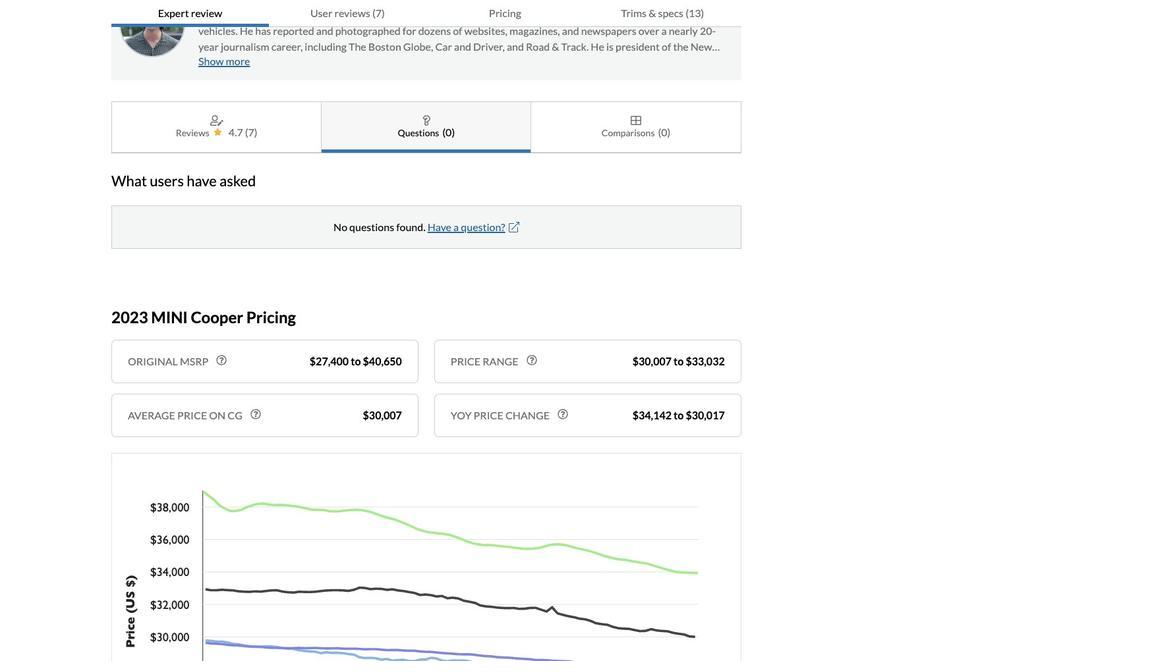 Task type: vqa. For each thing, say whether or not it's contained in the screenshot.
tab list containing expert review
yes



Task type: locate. For each thing, give the bounding box(es) containing it.
a right over
[[662, 24, 667, 37]]

of down the writes,
[[453, 24, 463, 37]]

and
[[518, 9, 535, 21], [316, 24, 333, 37], [562, 24, 579, 37], [454, 40, 471, 53], [507, 40, 524, 53], [352, 56, 369, 69]]

nearly
[[669, 24, 698, 37]]

1 horizontal spatial &
[[649, 7, 656, 19]]

1 horizontal spatial reviews
[[613, 9, 648, 21]]

mini
[[151, 308, 188, 327]]

reviews
[[176, 127, 209, 138]]

motor
[[238, 56, 267, 69]]

0 vertical spatial &
[[649, 7, 656, 19]]

1 tab list from the top
[[111, 0, 742, 27]]

question circle image
[[250, 409, 261, 420]]

have a question? link
[[428, 221, 519, 233]]

comparisons (0)
[[602, 126, 671, 138]]

a
[[278, 9, 283, 21], [662, 24, 667, 37], [394, 56, 399, 69], [454, 221, 459, 233]]

$30,007 for $30,007
[[363, 409, 402, 422]]

no questions found.
[[334, 221, 426, 233]]

at
[[375, 9, 384, 21]]

0 horizontal spatial question circle image
[[216, 355, 227, 366]]

0 vertical spatial tab list
[[111, 0, 742, 27]]

price
[[177, 409, 207, 422], [474, 409, 504, 422]]

more
[[226, 55, 250, 67]]

driver,
[[473, 40, 505, 53]]

$30,007
[[633, 355, 672, 368], [363, 409, 402, 422]]

0 horizontal spatial (0)
[[443, 126, 455, 138]]

(7) up photographed in the top left of the page
[[373, 7, 385, 19]]

$33,032
[[686, 355, 725, 368]]

2023 mini cooper pricing
[[111, 308, 296, 327]]

$30,007 for $30,007 to $33,032
[[633, 355, 672, 368]]

0 horizontal spatial (7)
[[245, 126, 258, 138]]

questions
[[350, 221, 394, 233]]

(0)
[[443, 126, 455, 138], [658, 126, 671, 138]]

0 horizontal spatial reviews
[[335, 7, 371, 19]]

the
[[662, 9, 677, 21], [673, 40, 689, 53]]

trims & specs (13) tab
[[584, 0, 742, 27]]

0 horizontal spatial &
[[552, 40, 559, 53]]

pricing
[[489, 7, 521, 19], [246, 308, 296, 327]]

1 horizontal spatial pricing
[[489, 7, 521, 19]]

to for $27,400
[[351, 355, 361, 368]]

$27,400
[[310, 355, 349, 368]]

president
[[616, 40, 660, 53]]

2 price from the left
[[474, 409, 504, 422]]

he down newspapers
[[591, 40, 604, 53]]

& up over
[[649, 7, 656, 19]]

to left $33,032
[[674, 355, 684, 368]]

yoy
[[451, 409, 472, 422]]

$40,650
[[363, 355, 402, 368]]

comparisons
[[602, 127, 655, 138]]

1 horizontal spatial (7)
[[373, 7, 385, 19]]

tab list containing expert review
[[111, 0, 742, 27]]

range
[[483, 355, 519, 368]]

1 vertical spatial (7)
[[245, 126, 258, 138]]

&
[[649, 7, 656, 19], [552, 40, 559, 53]]

2023
[[111, 308, 148, 327]]

th large image
[[631, 115, 642, 126]]

question circle image right range
[[526, 355, 537, 366]]

(7)
[[373, 7, 385, 19], [245, 126, 258, 138]]

tab list down creative
[[111, 102, 742, 154]]

msrp
[[180, 355, 208, 368]]

pricing up websites,
[[489, 7, 521, 19]]

consultancy.
[[490, 56, 547, 69]]

0 vertical spatial he
[[240, 24, 253, 37]]

1 vertical spatial of
[[453, 24, 463, 37]]

(0) right question icon
[[443, 126, 455, 138]]

4.7 (7)
[[229, 126, 258, 138]]

association
[[297, 56, 350, 69]]

2 horizontal spatial question circle image
[[558, 409, 568, 420]]

and down the
[[352, 56, 369, 69]]

a right have
[[454, 221, 459, 233]]

0 vertical spatial (7)
[[373, 7, 385, 19]]

& right road
[[552, 40, 559, 53]]

2 tab list from the top
[[111, 102, 742, 154]]

is up "has"
[[269, 9, 276, 21]]

pricing tab
[[426, 0, 584, 27]]

0 vertical spatial $30,007
[[633, 355, 672, 368]]

price
[[451, 355, 481, 368]]

vehicles.
[[198, 24, 238, 37]]

0 horizontal spatial price
[[177, 409, 207, 422]]

the down the nearly
[[673, 40, 689, 53]]

0 vertical spatial the
[[662, 9, 677, 21]]

(7) inside tab
[[373, 7, 385, 19]]

the up the nearly
[[662, 9, 677, 21]]

questions (0)
[[398, 126, 455, 138]]

question circle image right msrp
[[216, 355, 227, 366]]

what
[[111, 172, 147, 190]]

editor
[[345, 9, 373, 21]]

$30,007 left $33,032
[[633, 355, 672, 368]]

to
[[351, 355, 361, 368], [674, 355, 684, 368], [674, 409, 684, 422]]

2 horizontal spatial of
[[662, 40, 671, 53]]

1 vertical spatial $30,007
[[363, 409, 402, 422]]

trims & specs (13)
[[621, 7, 704, 19]]

1 vertical spatial he
[[591, 40, 604, 53]]

to right $27,400 at bottom
[[351, 355, 361, 368]]

photographed
[[335, 24, 401, 37]]

is
[[269, 9, 276, 21], [607, 40, 614, 53]]

a up reported
[[278, 9, 283, 21]]

question circle image
[[216, 355, 227, 366], [526, 355, 537, 366], [558, 409, 568, 420]]

pricing right cooper
[[246, 308, 296, 327]]

(0) for questions (0)
[[443, 126, 455, 138]]

question circle image for yoy price change
[[558, 409, 568, 420]]

2 (0) from the left
[[658, 126, 671, 138]]

show
[[198, 55, 224, 67]]

1 horizontal spatial (0)
[[658, 126, 671, 138]]

road
[[526, 40, 550, 53]]

1 horizontal spatial of
[[650, 9, 660, 21]]

$30,007 down $40,650
[[363, 409, 402, 422]]

reviews
[[335, 7, 371, 19], [613, 9, 648, 21]]

of down the nearly
[[662, 40, 671, 53]]

0 horizontal spatial $30,007
[[363, 409, 402, 422]]

0 horizontal spatial pricing
[[246, 308, 296, 327]]

1 horizontal spatial he
[[591, 40, 604, 53]]

of up over
[[650, 9, 660, 21]]

0 vertical spatial of
[[650, 9, 660, 21]]

1 (0) from the left
[[443, 126, 455, 138]]

and down directs
[[562, 24, 579, 37]]

$34,142 to $30,017
[[633, 409, 725, 422]]

reviews up photographed in the top left of the page
[[335, 7, 371, 19]]

0 vertical spatial is
[[269, 9, 276, 21]]

and up the marketing on the left top of the page
[[454, 40, 471, 53]]

price left on
[[177, 409, 207, 422]]

0 horizontal spatial he
[[240, 24, 253, 37]]

yoy price change
[[451, 409, 550, 422]]

to right $34,142
[[674, 409, 684, 422]]

average price on cg
[[128, 409, 243, 422]]

question circle image right change
[[558, 409, 568, 420]]

1 vertical spatial tab list
[[111, 102, 742, 154]]

england
[[198, 56, 236, 69]]

he up journalism
[[240, 24, 253, 37]]

1 horizontal spatial question circle image
[[526, 355, 537, 366]]

0 horizontal spatial of
[[453, 24, 463, 37]]

$30,017
[[686, 409, 725, 422]]

have a question?
[[428, 221, 505, 233]]

hosts,
[[489, 9, 516, 21]]

2 vertical spatial of
[[662, 40, 671, 53]]

over
[[639, 24, 660, 37]]

journalism
[[221, 40, 269, 53]]

show more
[[198, 55, 250, 67]]

tab list up globe,
[[111, 0, 742, 27]]

(0) right th large image
[[658, 126, 671, 138]]

and left 'co-'
[[518, 9, 535, 21]]

on
[[209, 409, 226, 422]]

cg
[[228, 409, 243, 422]]

reviews inside clifford atiyeh is a contributing editor at cargurus who writes, hosts, and co-directs video reviews of the latest vehicles. he has reported and photographed for dozens of websites, magazines, and newspapers over a nearly 20- year journalism career, including the boston globe, car and driver, and road & track. he is president of the new england motor press association and runs a creative marketing consultancy.
[[613, 9, 648, 21]]

1 horizontal spatial is
[[607, 40, 614, 53]]

1 vertical spatial pricing
[[246, 308, 296, 327]]

price range
[[451, 355, 519, 368]]

(7) right the "4.7"
[[245, 126, 258, 138]]

1 horizontal spatial price
[[474, 409, 504, 422]]

tab list
[[111, 0, 742, 27], [111, 102, 742, 154]]

1 price from the left
[[177, 409, 207, 422]]

1 vertical spatial &
[[552, 40, 559, 53]]

newspapers
[[581, 24, 637, 37]]

0 vertical spatial pricing
[[489, 7, 521, 19]]

price right yoy
[[474, 409, 504, 422]]

is down newspapers
[[607, 40, 614, 53]]

1 horizontal spatial $30,007
[[633, 355, 672, 368]]

reviews up over
[[613, 9, 648, 21]]



Task type: describe. For each thing, give the bounding box(es) containing it.
no
[[334, 221, 347, 233]]

question image
[[423, 115, 430, 126]]

the
[[349, 40, 366, 53]]

track.
[[561, 40, 589, 53]]

1 vertical spatial the
[[673, 40, 689, 53]]

pricing inside tab
[[489, 7, 521, 19]]

magazines,
[[510, 24, 560, 37]]

4.7
[[229, 126, 243, 138]]

contributing
[[285, 9, 343, 21]]

asked
[[220, 172, 256, 190]]

review
[[191, 7, 222, 19]]

external link image
[[509, 222, 519, 233]]

and up the including on the top left of page
[[316, 24, 333, 37]]

career,
[[271, 40, 303, 53]]

found.
[[396, 221, 426, 233]]

including
[[305, 40, 347, 53]]

car
[[435, 40, 452, 53]]

reviews count element
[[245, 125, 258, 140]]

comparisons count element
[[658, 125, 671, 140]]

& inside tab
[[649, 7, 656, 19]]

latest
[[679, 9, 705, 21]]

to for $34,142
[[674, 409, 684, 422]]

0 horizontal spatial is
[[269, 9, 276, 21]]

(0) for comparisons (0)
[[658, 126, 671, 138]]

trims
[[621, 7, 647, 19]]

$27,400 to $40,650
[[310, 355, 402, 368]]

writes,
[[455, 9, 487, 21]]

clifford atiyeh is a contributing editor at cargurus who writes, hosts, and co-directs video reviews of the latest vehicles. he has reported and photographed for dozens of websites, magazines, and newspapers over a nearly 20- year journalism career, including the boston globe, car and driver, and road & track. he is president of the new england motor press association and runs a creative marketing consultancy.
[[198, 9, 716, 69]]

user reviews (7) tab
[[269, 0, 426, 27]]

20-
[[700, 24, 716, 37]]

question?
[[461, 221, 505, 233]]

tab list containing 4.7
[[111, 102, 742, 154]]

for
[[403, 24, 416, 37]]

globe,
[[403, 40, 433, 53]]

a right runs
[[394, 56, 399, 69]]

atiyeh
[[236, 9, 267, 21]]

marketing
[[441, 56, 488, 69]]

cargurus
[[386, 9, 431, 21]]

websites,
[[465, 24, 508, 37]]

to for $30,007
[[674, 355, 684, 368]]

what users have asked
[[111, 172, 256, 190]]

user edit image
[[210, 115, 223, 126]]

specs
[[658, 7, 684, 19]]

cooper
[[191, 308, 243, 327]]

expert
[[158, 7, 189, 19]]

video
[[585, 9, 610, 21]]

runs
[[371, 56, 392, 69]]

reported
[[273, 24, 314, 37]]

original msrp
[[128, 355, 208, 368]]

reviews inside tab
[[335, 7, 371, 19]]

who
[[433, 9, 453, 21]]

year
[[198, 40, 219, 53]]

$34,142
[[633, 409, 672, 422]]

press
[[269, 56, 295, 69]]

original
[[128, 355, 178, 368]]

have
[[428, 221, 452, 233]]

price for on
[[177, 409, 207, 422]]

co-
[[537, 9, 551, 21]]

new
[[691, 40, 712, 53]]

dozens
[[418, 24, 451, 37]]

creative
[[401, 56, 439, 69]]

and up consultancy.
[[507, 40, 524, 53]]

directs
[[551, 9, 583, 21]]

(13)
[[686, 7, 704, 19]]

1 vertical spatial is
[[607, 40, 614, 53]]

users
[[150, 172, 184, 190]]

& inside clifford atiyeh is a contributing editor at cargurus who writes, hosts, and co-directs video reviews of the latest vehicles. he has reported and photographed for dozens of websites, magazines, and newspapers over a nearly 20- year journalism career, including the boston globe, car and driver, and road & track. he is president of the new england motor press association and runs a creative marketing consultancy.
[[552, 40, 559, 53]]

average
[[128, 409, 175, 422]]

boston
[[368, 40, 401, 53]]

questions count element
[[443, 125, 455, 140]]

price for change
[[474, 409, 504, 422]]

question circle image for price range
[[526, 355, 537, 366]]

questions
[[398, 127, 439, 138]]

have
[[187, 172, 217, 190]]

change
[[506, 409, 550, 422]]

clifford
[[198, 9, 234, 21]]

expert review
[[158, 7, 222, 19]]

has
[[255, 24, 271, 37]]

user
[[310, 7, 333, 19]]

expert review tab
[[111, 0, 269, 27]]

user reviews (7)
[[310, 7, 385, 19]]

question circle image for original msrp
[[216, 355, 227, 366]]

$30,007 to $33,032
[[633, 355, 725, 368]]



